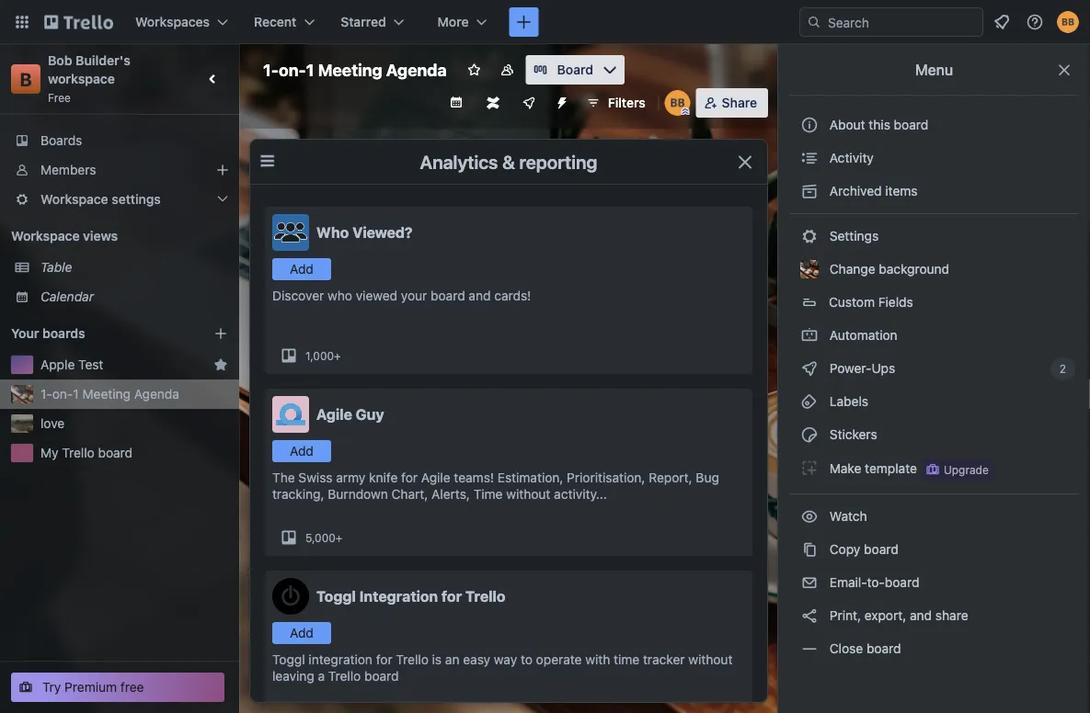 Task type: locate. For each thing, give the bounding box(es) containing it.
sm image left activity
[[800, 149, 819, 167]]

for up chart,
[[401, 471, 418, 486]]

0 vertical spatial add button
[[272, 258, 331, 281]]

1 vertical spatial add
[[290, 444, 314, 459]]

table link
[[40, 258, 228, 277]]

1 horizontal spatial 1-
[[263, 60, 279, 80]]

0 vertical spatial add
[[290, 262, 314, 277]]

test
[[78, 357, 103, 373]]

on-
[[279, 60, 306, 80], [52, 387, 73, 402]]

0 vertical spatial 1-
[[263, 60, 279, 80]]

sm image inside email-to-board link
[[800, 574, 819, 592]]

change background link
[[789, 255, 1079, 284]]

2 sm image from the top
[[800, 227, 819, 246]]

add
[[290, 262, 314, 277], [290, 444, 314, 459], [290, 626, 314, 641]]

1 vertical spatial workspace
[[11, 229, 80, 244]]

background
[[879, 262, 949, 277]]

sm image inside automation link
[[800, 327, 819, 345]]

integration
[[359, 588, 438, 606]]

0 horizontal spatial meeting
[[82, 387, 131, 402]]

2 horizontal spatial for
[[442, 588, 462, 606]]

3 add button from the top
[[272, 623, 331, 645]]

1 horizontal spatial agenda
[[386, 60, 447, 80]]

0 horizontal spatial agile
[[316, 406, 352, 424]]

0 vertical spatial for
[[401, 471, 418, 486]]

love link
[[40, 415, 228, 433]]

1 horizontal spatial meeting
[[318, 60, 382, 80]]

tracking,
[[272, 487, 324, 502]]

add button up "leaving"
[[272, 623, 331, 645]]

1 vertical spatial 1-
[[40, 387, 52, 402]]

boards
[[42, 326, 85, 341]]

5 sm image from the top
[[800, 459, 819, 477]]

0 vertical spatial agile
[[316, 406, 352, 424]]

workspace down the members
[[40, 192, 108, 207]]

6 sm image from the top
[[800, 541, 819, 559]]

1 horizontal spatial without
[[688, 653, 733, 668]]

toggl inside the toggl integration for trello is an easy way to operate with time tracker without leaving a trello board
[[272, 653, 305, 668]]

1 horizontal spatial 1
[[306, 60, 314, 80]]

Search field
[[821, 8, 982, 36]]

1-on-1 meeting agenda
[[263, 60, 447, 80], [40, 387, 179, 402]]

sm image inside settings link
[[800, 227, 819, 246]]

1 down apple test
[[73, 387, 79, 402]]

add for toggl
[[290, 626, 314, 641]]

b
[[20, 68, 32, 90]]

0 horizontal spatial on-
[[52, 387, 73, 402]]

way
[[494, 653, 517, 668]]

0 horizontal spatial 1-
[[40, 387, 52, 402]]

views
[[83, 229, 118, 244]]

board up to-
[[864, 542, 898, 557]]

1 vertical spatial agenda
[[134, 387, 179, 402]]

0 vertical spatial 1
[[306, 60, 314, 80]]

your
[[401, 288, 427, 304]]

items
[[885, 184, 918, 199]]

primary element
[[0, 0, 1090, 44]]

copy
[[830, 542, 860, 557]]

sm image left stickers
[[800, 426, 819, 444]]

1-on-1 meeting agenda down apple test 'link'
[[40, 387, 179, 402]]

upgrade
[[944, 464, 989, 477]]

on- down apple
[[52, 387, 73, 402]]

0 vertical spatial and
[[469, 288, 491, 304]]

workspace inside popup button
[[40, 192, 108, 207]]

1-on-1 meeting agenda down starred in the left of the page
[[263, 60, 447, 80]]

agenda up love link
[[134, 387, 179, 402]]

1 vertical spatial agile
[[421, 471, 450, 486]]

add button up discover
[[272, 258, 331, 281]]

0 vertical spatial toggl
[[316, 588, 356, 606]]

trello right my
[[62, 446, 95, 461]]

0 horizontal spatial bob builder (bobbuilder40) image
[[665, 90, 691, 116]]

and
[[469, 288, 491, 304], [910, 609, 932, 624]]

on- down recent dropdown button
[[279, 60, 306, 80]]

2 vertical spatial add button
[[272, 623, 331, 645]]

1- up love
[[40, 387, 52, 402]]

add button for toggl
[[272, 623, 331, 645]]

0 horizontal spatial agenda
[[134, 387, 179, 402]]

1 vertical spatial for
[[442, 588, 462, 606]]

0 vertical spatial bob builder (bobbuilder40) image
[[1057, 11, 1079, 33]]

1 horizontal spatial agile
[[421, 471, 450, 486]]

sm image for power-ups
[[800, 360, 819, 378]]

sm image left print,
[[800, 607, 819, 626]]

0 horizontal spatial 1
[[73, 387, 79, 402]]

+ down who at top
[[334, 350, 341, 362]]

sm image inside labels link
[[800, 393, 819, 411]]

for right integration at bottom left
[[442, 588, 462, 606]]

for
[[401, 471, 418, 486], [442, 588, 462, 606], [376, 653, 392, 668]]

your boards
[[11, 326, 85, 341]]

sm image for email-to-board
[[800, 574, 819, 592]]

workspace navigation collapse icon image
[[201, 66, 226, 92]]

trello
[[62, 446, 95, 461], [465, 588, 506, 606], [396, 653, 429, 668], [328, 669, 361, 684]]

your boards with 4 items element
[[11, 323, 186, 345]]

sm image left watch
[[800, 508, 819, 526]]

sm image inside stickers link
[[800, 426, 819, 444]]

0 vertical spatial workspace
[[40, 192, 108, 207]]

try premium free button
[[11, 673, 224, 703]]

toggl
[[316, 588, 356, 606], [272, 653, 305, 668]]

sm image for print, export, and share
[[800, 607, 819, 626]]

sm image left email-
[[800, 574, 819, 592]]

activity
[[826, 150, 874, 166]]

custom fields button
[[789, 288, 1079, 317]]

for right "integration"
[[376, 653, 392, 668]]

1 vertical spatial on-
[[52, 387, 73, 402]]

activity link
[[789, 144, 1079, 173]]

2 add button from the top
[[272, 441, 331, 463]]

teams!
[[454, 471, 494, 486]]

without down estimation,
[[506, 487, 550, 502]]

sm image left the automation
[[800, 327, 819, 345]]

menu
[[915, 61, 953, 79]]

toggl for toggl integration for trello is an easy way to operate with time tracker without leaving a trello board
[[272, 653, 305, 668]]

6 sm image from the top
[[800, 640, 819, 659]]

2 vertical spatial for
[[376, 653, 392, 668]]

board right this
[[894, 117, 928, 132]]

3 sm image from the top
[[800, 360, 819, 378]]

toggl down 5,000 +
[[316, 588, 356, 606]]

5,000
[[305, 532, 336, 545]]

1 vertical spatial add button
[[272, 441, 331, 463]]

bob builder (bobbuilder40) image
[[1057, 11, 1079, 33], [665, 90, 691, 116]]

who
[[328, 288, 352, 304]]

1 horizontal spatial and
[[910, 609, 932, 624]]

add up "swiss"
[[290, 444, 314, 459]]

for inside the toggl integration for trello is an easy way to operate with time tracker without leaving a trello board
[[376, 653, 392, 668]]

2 add from the top
[[290, 444, 314, 459]]

sm image left make on the right of page
[[800, 459, 819, 477]]

open information menu image
[[1026, 13, 1044, 31]]

agile up 'alerts,'
[[421, 471, 450, 486]]

+ for who
[[334, 350, 341, 362]]

0 vertical spatial agenda
[[386, 60, 447, 80]]

1 vertical spatial +
[[336, 532, 343, 545]]

1-
[[263, 60, 279, 80], [40, 387, 52, 402]]

sm image inside "close board" link
[[800, 640, 819, 659]]

add button up "swiss"
[[272, 441, 331, 463]]

easy
[[463, 653, 490, 668]]

power-ups
[[826, 361, 899, 376]]

agile left the guy
[[316, 406, 352, 424]]

1 horizontal spatial on-
[[279, 60, 306, 80]]

sm image for activity
[[800, 149, 819, 167]]

operate
[[536, 653, 582, 668]]

your
[[11, 326, 39, 341]]

starred icon image
[[213, 358, 228, 373]]

sm image inside activity link
[[800, 149, 819, 167]]

watch
[[826, 509, 871, 524]]

reporting
[[519, 151, 597, 172]]

calendar power-up image
[[449, 95, 463, 109]]

workspaces button
[[124, 7, 239, 37]]

watch link
[[789, 502, 1079, 532]]

1 vertical spatial 1-on-1 meeting agenda
[[40, 387, 179, 402]]

1 sm image from the top
[[800, 182, 819, 201]]

workspace
[[48, 71, 115, 86]]

export,
[[865, 609, 906, 624]]

prioritisation,
[[567, 471, 645, 486]]

board inside the toggl integration for trello is an easy way to operate with time tracker without leaving a trello board
[[364, 669, 399, 684]]

0 vertical spatial without
[[506, 487, 550, 502]]

this member is an admin of this board. image
[[681, 108, 690, 116]]

my
[[40, 446, 58, 461]]

meeting down test
[[82, 387, 131, 402]]

1 down recent dropdown button
[[306, 60, 314, 80]]

sm image inside copy board link
[[800, 541, 819, 559]]

without right tracker
[[688, 653, 733, 668]]

print, export, and share link
[[789, 602, 1079, 631]]

0 horizontal spatial toggl
[[272, 653, 305, 668]]

1-on-1 meeting agenda inside the board name text box
[[263, 60, 447, 80]]

estimation,
[[498, 471, 563, 486]]

0 notifications image
[[991, 11, 1013, 33]]

board button
[[526, 55, 625, 85]]

1-on-1 meeting agenda link
[[40, 385, 228, 404]]

1,000 +
[[305, 350, 341, 362]]

stickers link
[[789, 420, 1079, 450]]

1 sm image from the top
[[800, 149, 819, 167]]

without inside the swiss army knife for agile teams! estimation, prioritisation, report, bug tracking, burndown chart, alerts, time without activity...
[[506, 487, 550, 502]]

bob builder (bobbuilder40) image right the open information menu icon
[[1057, 11, 1079, 33]]

meeting
[[318, 60, 382, 80], [82, 387, 131, 402]]

bob builder (bobbuilder40) image right the filters at the top right
[[665, 90, 691, 116]]

without
[[506, 487, 550, 502], [688, 653, 733, 668]]

1 horizontal spatial 1-on-1 meeting agenda
[[263, 60, 447, 80]]

stickers
[[826, 427, 877, 442]]

add button for agile
[[272, 441, 331, 463]]

swiss
[[298, 471, 332, 486]]

and left cards!
[[469, 288, 491, 304]]

template
[[865, 461, 917, 476]]

1 horizontal spatial toggl
[[316, 588, 356, 606]]

sm image left copy
[[800, 541, 819, 559]]

add up "leaving"
[[290, 626, 314, 641]]

0 horizontal spatial for
[[376, 653, 392, 668]]

0 vertical spatial +
[[334, 350, 341, 362]]

board down love link
[[98, 446, 133, 461]]

agenda left the star or unstar board icon
[[386, 60, 447, 80]]

army
[[336, 471, 366, 486]]

5 sm image from the top
[[800, 574, 819, 592]]

board right your
[[431, 288, 465, 304]]

4 sm image from the top
[[800, 393, 819, 411]]

trello left is
[[396, 653, 429, 668]]

+ down burndown
[[336, 532, 343, 545]]

add for who
[[290, 262, 314, 277]]

1 horizontal spatial for
[[401, 471, 418, 486]]

sm image for archived items
[[800, 182, 819, 201]]

1 add button from the top
[[272, 258, 331, 281]]

copy board link
[[789, 535, 1079, 565]]

sm image left close
[[800, 640, 819, 659]]

premium
[[65, 680, 117, 695]]

agenda inside the board name text box
[[386, 60, 447, 80]]

1 vertical spatial meeting
[[82, 387, 131, 402]]

free
[[48, 91, 71, 104]]

meeting down starred in the left of the page
[[318, 60, 382, 80]]

3 sm image from the top
[[800, 426, 819, 444]]

board
[[894, 117, 928, 132], [431, 288, 465, 304], [98, 446, 133, 461], [864, 542, 898, 557], [885, 575, 919, 591], [867, 642, 901, 657], [364, 669, 399, 684]]

sm image left the settings
[[800, 227, 819, 246]]

1 add from the top
[[290, 262, 314, 277]]

to-
[[867, 575, 885, 591]]

email-
[[830, 575, 867, 591]]

toggl integration for trello is an easy way to operate with time tracker without leaving a trello board
[[272, 653, 733, 684]]

sm image inside archived items link
[[800, 182, 819, 201]]

workspaces
[[135, 14, 210, 29]]

sm image inside print, export, and share link
[[800, 607, 819, 626]]

0 horizontal spatial without
[[506, 487, 550, 502]]

0 vertical spatial 1-on-1 meeting agenda
[[263, 60, 447, 80]]

1 vertical spatial without
[[688, 653, 733, 668]]

0 vertical spatial on-
[[279, 60, 306, 80]]

2 vertical spatial add
[[290, 626, 314, 641]]

share button
[[696, 88, 768, 118]]

sm image
[[800, 149, 819, 167], [800, 327, 819, 345], [800, 360, 819, 378], [800, 393, 819, 411], [800, 459, 819, 477], [800, 541, 819, 559], [800, 607, 819, 626]]

board down "integration"
[[364, 669, 399, 684]]

0 vertical spatial meeting
[[318, 60, 382, 80]]

create board or workspace image
[[515, 13, 533, 31]]

sm image inside the watch link
[[800, 508, 819, 526]]

sm image for close board
[[800, 640, 819, 659]]

1 vertical spatial toggl
[[272, 653, 305, 668]]

sm image left power-
[[800, 360, 819, 378]]

copy board
[[826, 542, 898, 557]]

7 sm image from the top
[[800, 607, 819, 626]]

add up discover
[[290, 262, 314, 277]]

sm image
[[800, 182, 819, 201], [800, 227, 819, 246], [800, 426, 819, 444], [800, 508, 819, 526], [800, 574, 819, 592], [800, 640, 819, 659]]

and left share
[[910, 609, 932, 624]]

sm image left "labels"
[[800, 393, 819, 411]]

workspace up table
[[11, 229, 80, 244]]

sm image left the archived
[[800, 182, 819, 201]]

time
[[614, 653, 640, 668]]

cards!
[[494, 288, 531, 304]]

0 horizontal spatial and
[[469, 288, 491, 304]]

4 sm image from the top
[[800, 508, 819, 526]]

3 add from the top
[[290, 626, 314, 641]]

workspace settings button
[[0, 185, 239, 214]]

change background
[[826, 262, 949, 277]]

2 sm image from the top
[[800, 327, 819, 345]]

toggl up "leaving"
[[272, 653, 305, 668]]

1- down recent
[[263, 60, 279, 80]]

board up the print, export, and share at the bottom of the page
[[885, 575, 919, 591]]

0 horizontal spatial 1-on-1 meeting agenda
[[40, 387, 179, 402]]

about this board
[[830, 117, 928, 132]]

change
[[830, 262, 875, 277]]

my trello board
[[40, 446, 133, 461]]

upgrade button
[[922, 459, 992, 481]]

with
[[585, 653, 610, 668]]

custom
[[829, 295, 875, 310]]



Task type: describe. For each thing, give the bounding box(es) containing it.
labels link
[[789, 387, 1079, 417]]

an
[[445, 653, 460, 668]]

knife
[[369, 471, 398, 486]]

toggl integration for trello
[[316, 588, 506, 606]]

bob builder's workspace free
[[48, 53, 134, 104]]

guy
[[356, 406, 384, 424]]

close board
[[826, 642, 901, 657]]

☰
[[258, 145, 277, 171]]

boards
[[40, 133, 82, 148]]

add for agile
[[290, 444, 314, 459]]

ups
[[872, 361, 895, 376]]

sm image for watch
[[800, 508, 819, 526]]

board down "export,"
[[867, 642, 901, 657]]

builder's
[[76, 53, 131, 68]]

free
[[120, 680, 144, 695]]

a
[[318, 669, 325, 684]]

my trello board link
[[40, 444, 228, 463]]

boards link
[[0, 126, 239, 155]]

automation link
[[789, 321, 1079, 350]]

this
[[869, 117, 890, 132]]

about
[[830, 117, 865, 132]]

share
[[722, 95, 757, 110]]

print,
[[830, 609, 861, 624]]

1 vertical spatial 1
[[73, 387, 79, 402]]

chart,
[[391, 487, 428, 502]]

archived
[[830, 184, 882, 199]]

try
[[42, 680, 61, 695]]

1 horizontal spatial bob builder (bobbuilder40) image
[[1057, 11, 1079, 33]]

workspace views
[[11, 229, 118, 244]]

integration
[[309, 653, 373, 668]]

archived items link
[[789, 177, 1079, 206]]

confluence icon image
[[486, 97, 499, 109]]

+ for agile
[[336, 532, 343, 545]]

custom fields
[[829, 295, 913, 310]]

sm image for automation
[[800, 327, 819, 345]]

toggl for toggl integration for trello
[[316, 588, 356, 606]]

board inside button
[[894, 117, 928, 132]]

about this board button
[[789, 110, 1079, 140]]

apple test link
[[40, 356, 206, 374]]

b link
[[11, 64, 40, 94]]

agile guy
[[316, 406, 384, 424]]

bob
[[48, 53, 72, 68]]

workspace for workspace views
[[11, 229, 80, 244]]

the swiss army knife for agile teams! estimation, prioritisation, report, bug tracking, burndown chart, alerts, time without activity...
[[272, 471, 719, 502]]

bug
[[696, 471, 719, 486]]

calendar link
[[40, 288, 228, 306]]

add button for who
[[272, 258, 331, 281]]

for for integration
[[442, 588, 462, 606]]

Board name text field
[[254, 55, 456, 85]]

sm image for labels
[[800, 393, 819, 411]]

table
[[40, 260, 72, 275]]

settings
[[826, 229, 879, 244]]

to
[[521, 653, 533, 668]]

activity...
[[554, 487, 607, 502]]

more
[[438, 14, 469, 29]]

archived items
[[826, 184, 918, 199]]

for for integration
[[376, 653, 392, 668]]

trello down "integration"
[[328, 669, 361, 684]]

analytics & reporting
[[420, 151, 597, 172]]

for inside the swiss army knife for agile teams! estimation, prioritisation, report, bug tracking, burndown chart, alerts, time without activity...
[[401, 471, 418, 486]]

settings
[[112, 192, 161, 207]]

automation image
[[547, 88, 573, 114]]

5,000 +
[[305, 532, 343, 545]]

more button
[[427, 7, 498, 37]]

close board link
[[789, 635, 1079, 664]]

discover
[[272, 288, 324, 304]]

star or unstar board image
[[467, 63, 482, 77]]

discover who viewed your board and cards!
[[272, 288, 531, 304]]

1 inside the board name text box
[[306, 60, 314, 80]]

members
[[40, 162, 96, 178]]

who viewed?
[[316, 224, 413, 241]]

power-
[[830, 361, 872, 376]]

agile inside the swiss army knife for agile teams! estimation, prioritisation, report, bug tracking, burndown chart, alerts, time without activity...
[[421, 471, 450, 486]]

without inside the toggl integration for trello is an easy way to operate with time tracker without leaving a trello board
[[688, 653, 733, 668]]

search image
[[807, 15, 821, 29]]

meeting inside the board name text box
[[318, 60, 382, 80]]

analytics
[[420, 151, 498, 172]]

workspace settings
[[40, 192, 161, 207]]

1 vertical spatial and
[[910, 609, 932, 624]]

1 vertical spatial bob builder (bobbuilder40) image
[[665, 90, 691, 116]]

make
[[830, 461, 861, 476]]

add board image
[[213, 327, 228, 341]]

email-to-board link
[[789, 569, 1079, 598]]

sm image for settings
[[800, 227, 819, 246]]

sm image for stickers
[[800, 426, 819, 444]]

1- inside the board name text box
[[263, 60, 279, 80]]

the
[[272, 471, 295, 486]]

sm image for copy board
[[800, 541, 819, 559]]

power ups image
[[521, 96, 536, 110]]

is
[[432, 653, 442, 668]]

recent
[[254, 14, 296, 29]]

tracker
[[643, 653, 685, 668]]

filters
[[608, 95, 645, 110]]

on- inside the board name text box
[[279, 60, 306, 80]]

print, export, and share
[[826, 609, 968, 624]]

share
[[935, 609, 968, 624]]

viewed
[[356, 288, 397, 304]]

alerts,
[[432, 487, 470, 502]]

try premium free
[[42, 680, 144, 695]]

workspace for workspace settings
[[40, 192, 108, 207]]

workspace visible image
[[500, 63, 515, 77]]

bob builder's workspace link
[[48, 53, 134, 86]]

back to home image
[[44, 7, 113, 37]]

trello up easy
[[465, 588, 506, 606]]

members link
[[0, 155, 239, 185]]

sm image for make template
[[800, 459, 819, 477]]

1,000
[[305, 350, 334, 362]]

burndown
[[328, 487, 388, 502]]

starred button
[[330, 7, 416, 37]]

who
[[316, 224, 349, 241]]



Task type: vqa. For each thing, say whether or not it's contained in the screenshot.
Create
no



